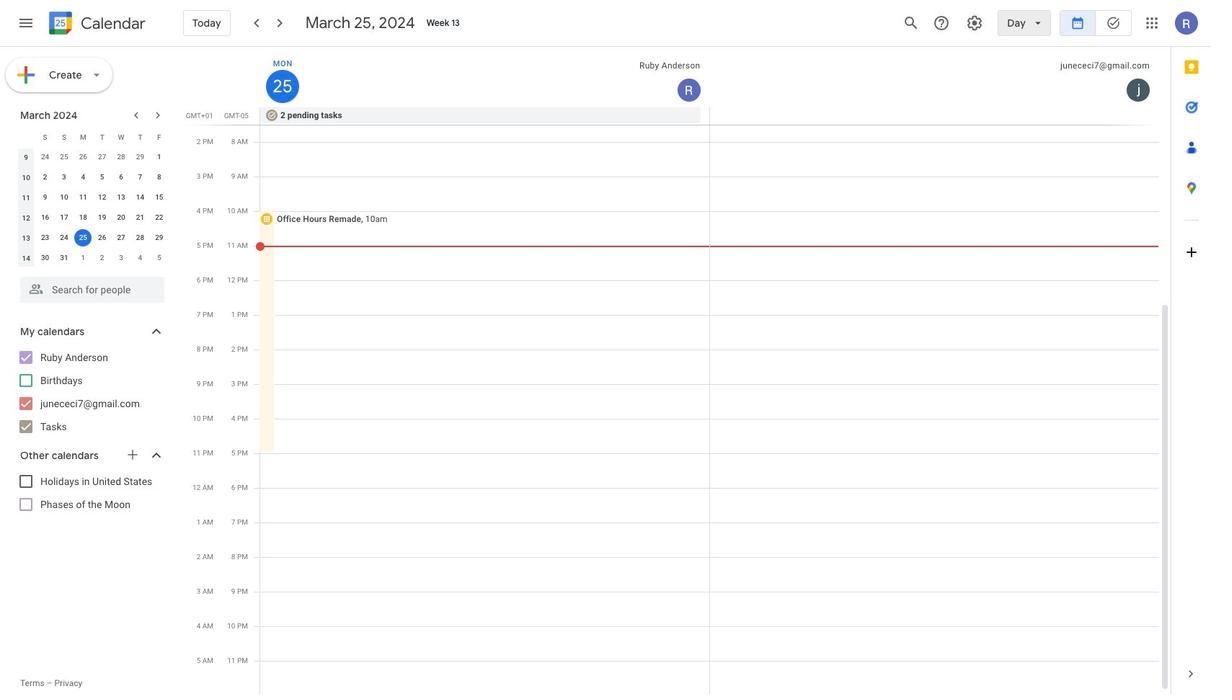 Task type: describe. For each thing, give the bounding box(es) containing it.
20 element
[[113, 209, 130, 226]]

february 27 element
[[94, 149, 111, 166]]

february 24 element
[[36, 149, 54, 166]]

april 4 element
[[132, 250, 149, 267]]

april 1 element
[[75, 250, 92, 267]]

26 element
[[94, 229, 111, 247]]

8 element
[[151, 169, 168, 186]]

7 element
[[132, 169, 149, 186]]

30 element
[[36, 250, 54, 267]]

february 28 element
[[113, 149, 130, 166]]

25, today element
[[75, 229, 92, 247]]

2 element
[[36, 169, 54, 186]]

monday, march 25, today element
[[266, 70, 299, 103]]

add other calendars image
[[125, 448, 140, 462]]

my calendars list
[[3, 346, 179, 439]]

15 element
[[151, 189, 168, 206]]

heading inside calendar element
[[78, 15, 146, 32]]

1 element
[[151, 149, 168, 166]]

22 element
[[151, 209, 168, 226]]

21 element
[[132, 209, 149, 226]]

calendar element
[[46, 9, 146, 40]]

row group inside march 2024 grid
[[17, 147, 169, 268]]

main drawer image
[[17, 14, 35, 32]]

10 element
[[55, 189, 73, 206]]

31 element
[[55, 250, 73, 267]]



Task type: locate. For each thing, give the bounding box(es) containing it.
heading
[[78, 15, 146, 32]]

0 horizontal spatial column header
[[17, 127, 36, 147]]

12 element
[[94, 189, 111, 206]]

5 element
[[94, 169, 111, 186]]

19 element
[[94, 209, 111, 226]]

18 element
[[75, 209, 92, 226]]

27 element
[[113, 229, 130, 247]]

24 element
[[55, 229, 73, 247]]

settings menu image
[[967, 14, 984, 32]]

february 26 element
[[75, 149, 92, 166]]

29 element
[[151, 229, 168, 247]]

cell inside march 2024 grid
[[74, 228, 93, 248]]

1 vertical spatial column header
[[17, 127, 36, 147]]

11 element
[[75, 189, 92, 206]]

0 vertical spatial column header
[[260, 47, 710, 107]]

23 element
[[36, 229, 54, 247]]

row group
[[17, 147, 169, 268]]

None search field
[[0, 271, 179, 303]]

column header
[[260, 47, 710, 107], [17, 127, 36, 147]]

16 element
[[36, 209, 54, 226]]

april 3 element
[[113, 250, 130, 267]]

row
[[254, 107, 1171, 125], [17, 127, 169, 147], [17, 147, 169, 167], [17, 167, 169, 188], [17, 188, 169, 208], [17, 208, 169, 228], [17, 228, 169, 248], [17, 248, 169, 268]]

3 element
[[55, 169, 73, 186]]

4 element
[[75, 169, 92, 186]]

14 element
[[132, 189, 149, 206]]

tab list
[[1172, 47, 1212, 654]]

february 29 element
[[132, 149, 149, 166]]

Search for people text field
[[29, 277, 156, 303]]

cell
[[74, 228, 93, 248]]

9 element
[[36, 189, 54, 206]]

april 2 element
[[94, 250, 111, 267]]

17 element
[[55, 209, 73, 226]]

grid
[[185, 47, 1171, 695]]

march 2024 grid
[[14, 127, 169, 268]]

february 25 element
[[55, 149, 73, 166]]

13 element
[[113, 189, 130, 206]]

6 element
[[113, 169, 130, 186]]

other calendars list
[[3, 470, 179, 516]]

column header inside march 2024 grid
[[17, 127, 36, 147]]

april 5 element
[[151, 250, 168, 267]]

1 horizontal spatial column header
[[260, 47, 710, 107]]

28 element
[[132, 229, 149, 247]]



